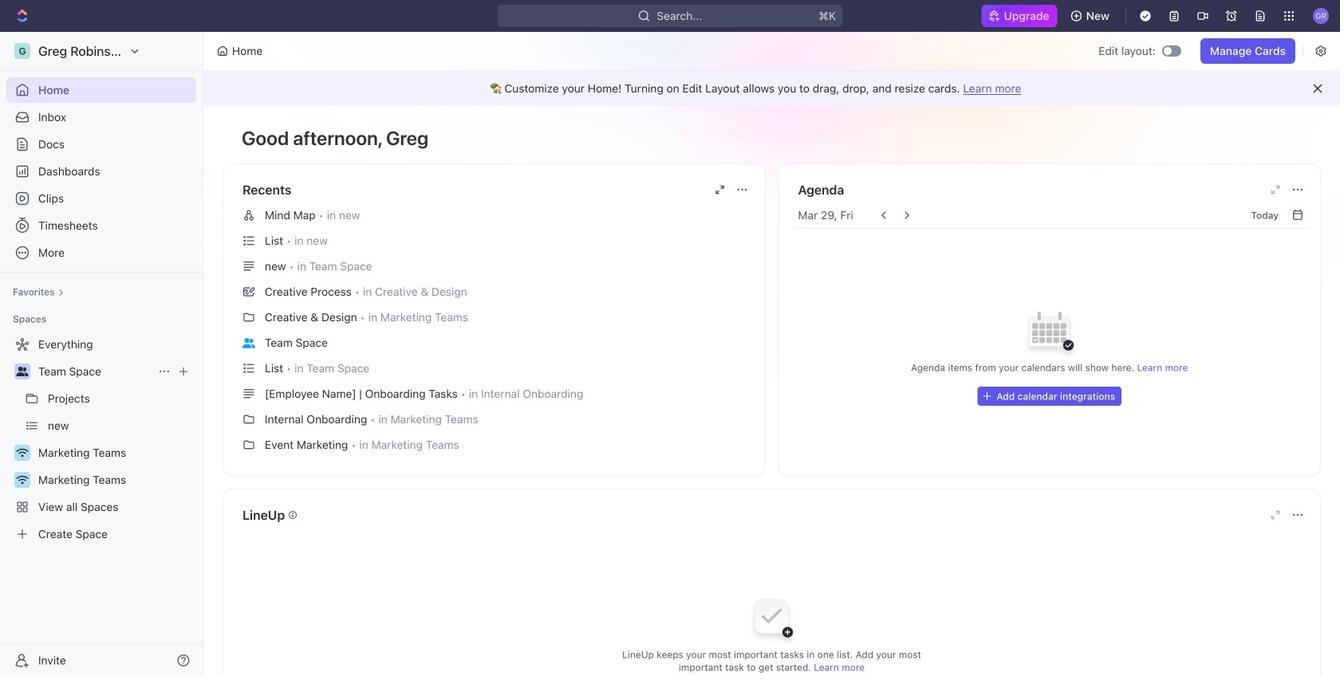 Task type: locate. For each thing, give the bounding box(es) containing it.
wifi image
[[16, 476, 28, 485]]

alert
[[203, 71, 1340, 106]]

1 vertical spatial user group image
[[16, 367, 28, 377]]

greg robinson's workspace, , element
[[14, 43, 30, 59]]

sidebar navigation
[[0, 32, 207, 677]]

tree inside sidebar navigation
[[6, 332, 196, 547]]

wifi image
[[16, 448, 28, 458]]

tree
[[6, 332, 196, 547]]

user group image
[[243, 338, 255, 348], [16, 367, 28, 377]]

0 horizontal spatial user group image
[[16, 367, 28, 377]]

0 vertical spatial user group image
[[243, 338, 255, 348]]



Task type: vqa. For each thing, say whether or not it's contained in the screenshot.
sidebar NAVIGATION
yes



Task type: describe. For each thing, give the bounding box(es) containing it.
1 horizontal spatial user group image
[[243, 338, 255, 348]]



